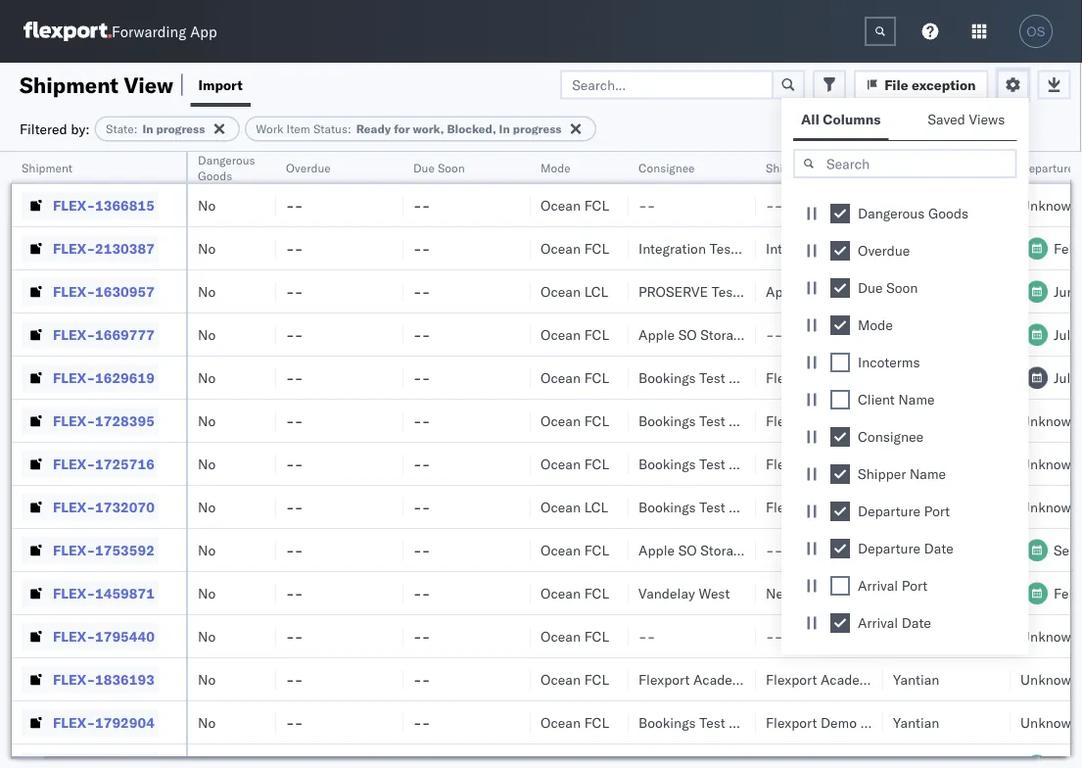Task type: describe. For each thing, give the bounding box(es) containing it.
flex- for 1732070
[[53, 498, 95, 515]]

d
[[1078, 160, 1083, 175]]

flex- for 1366815
[[53, 196, 95, 214]]

ocean lcl for bookings test consignee
[[541, 498, 609, 515]]

sheva,
[[937, 283, 978, 300]]

ocean for 1792904
[[541, 714, 581, 731]]

jul for flexport demo shipper co.
[[1054, 369, 1071, 386]]

flex-1732070
[[53, 498, 155, 515]]

flex-1669777
[[53, 326, 155, 343]]

flex-1728395
[[53, 412, 155, 429]]

blocked,
[[447, 121, 496, 136]]

unknown for 1795440
[[1021, 628, 1080, 645]]

ltd
[[871, 283, 891, 300]]

resize handle column header for shipment
[[163, 152, 186, 768]]

1 vertical spatial departure port
[[858, 503, 950, 520]]

flex-1459871 button
[[22, 580, 159, 607]]

by:
[[71, 120, 90, 137]]

views
[[969, 111, 1006, 128]]

co. for 1792904
[[913, 714, 932, 731]]

shipper for flex-1725716
[[861, 455, 909, 472]]

entity
[[827, 584, 863, 602]]

china for flex-1366815
[[960, 196, 996, 214]]

flex-1630957
[[53, 283, 155, 300]]

1630957
[[95, 283, 155, 300]]

shanghai, for flex-1366815
[[894, 196, 956, 214]]

flex-1836193 button
[[22, 666, 159, 693]]

fcl for flex-1795440
[[585, 628, 609, 645]]

fcl for flex-1836193
[[585, 671, 609, 688]]

1 for jun 1
[[1079, 283, 1083, 300]]

consignee for flex-1629619
[[729, 369, 795, 386]]

flex-1753592
[[53, 541, 155, 558]]

fcl for flex-1728395
[[585, 412, 609, 429]]

flex- for 1795440
[[53, 628, 95, 645]]

vandelay
[[639, 584, 695, 602]]

co. for 1732070
[[913, 498, 932, 515]]

fcl for flex-1792904
[[585, 714, 609, 731]]

unknown for 1732070
[[1021, 498, 1080, 515]]

test for flex-1630957
[[712, 283, 738, 300]]

demo for 1725716
[[821, 455, 857, 472]]

status
[[313, 121, 348, 136]]

date for arrival date
[[902, 614, 932, 631]]

2 vertical spatial port
[[902, 577, 928, 594]]

unknown for 1366815
[[1021, 196, 1080, 214]]

ocean for 2130387
[[541, 240, 581, 257]]

2 : from the left
[[348, 121, 351, 136]]

flex-1366815 button
[[22, 192, 159, 219]]

no for flex-1725716
[[198, 455, 216, 472]]

ready
[[356, 121, 391, 136]]

bookings test consignee for flex-1728395
[[639, 412, 795, 429]]

flex-1629619 button
[[22, 364, 159, 391]]

0 for co.
[[1075, 369, 1083, 386]]

flex-2130387 button
[[22, 235, 159, 262]]

not for chennai
[[784, 541, 811, 558]]

nhava
[[894, 283, 933, 300]]

fcl for flex-1753592
[[585, 541, 609, 558]]

saved views button
[[920, 102, 1017, 140]]

resize handle column header for departure port
[[988, 152, 1011, 768]]

(sz)
[[882, 671, 915, 688]]

flex-1728395 button
[[22, 407, 159, 435]]

flex-1629619
[[53, 369, 155, 386]]

consignee for flex-1792904
[[729, 714, 795, 731]]

sep
[[1054, 541, 1078, 558]]

china for flex-1629619
[[960, 369, 996, 386]]

2130387
[[95, 240, 155, 257]]

bookings test consignee for flex-1725716
[[639, 455, 795, 472]]

0 horizontal spatial overdue
[[286, 160, 331, 175]]

ocean fcl for flex-1629619
[[541, 369, 609, 386]]

all columns button
[[794, 102, 889, 140]]

item
[[287, 121, 310, 136]]

departure up the arrival port
[[858, 540, 921, 557]]

1 vertical spatial port
[[925, 503, 950, 520]]

1732070
[[95, 498, 155, 515]]

1669777
[[95, 326, 155, 343]]

file exception
[[885, 76, 976, 93]]

resize handle column header for dangerous goods
[[253, 152, 276, 768]]

jun 1
[[1054, 283, 1083, 300]]

bookings for flex-1732070
[[639, 498, 696, 515]]

bookings test consignee for flex-1792904
[[639, 714, 795, 731]]

work,
[[413, 121, 444, 136]]

shipper for flex-1728395
[[861, 412, 909, 429]]

vandelay west
[[639, 584, 730, 602]]

feb for feb 0
[[1054, 584, 1077, 602]]

flexport academy (us) inc.
[[639, 671, 817, 688]]

flexport. image
[[24, 22, 112, 41]]

saved
[[928, 111, 966, 128]]

ocean fcl for flex-1753592
[[541, 541, 609, 558]]

unknown for 1725716
[[1021, 455, 1080, 472]]

jul 0 for flexport demo shipper co.
[[1054, 369, 1083, 386]]

no for flex-1366815
[[198, 196, 216, 214]]

departure port inside "button"
[[894, 160, 973, 175]]

flex- for 1669777
[[53, 326, 95, 343]]

test for flex-1728395
[[700, 412, 726, 429]]

flex-1795440
[[53, 628, 155, 645]]

flex-1669777 button
[[22, 321, 159, 348]]

columns
[[823, 111, 881, 128]]

arrival date
[[858, 614, 932, 631]]

2 progress from the left
[[513, 121, 562, 136]]

flex-1459871
[[53, 584, 155, 602]]

1 vertical spatial name
[[899, 391, 935, 408]]

bookings for flex-1725716
[[639, 455, 696, 472]]

arrival port
[[858, 577, 928, 594]]

account
[[741, 283, 793, 300]]

mode button
[[531, 156, 609, 175]]

import
[[198, 76, 243, 93]]

1 vertical spatial due
[[858, 279, 883, 296]]

1459871
[[95, 584, 155, 602]]

client name
[[858, 391, 935, 408]]

departure inside button
[[1021, 160, 1075, 175]]

forwarding app
[[112, 22, 217, 41]]

ocean for 1795440
[[541, 628, 581, 645]]

1725716
[[95, 455, 155, 472]]

1 : from the left
[[134, 121, 138, 136]]

bookings test consignee for flex-1732070
[[639, 498, 795, 515]]

os button
[[1014, 9, 1059, 54]]

flex-1366815
[[53, 196, 155, 214]]

flex-1725716 button
[[22, 450, 159, 478]]

arrival for arrival date
[[858, 614, 899, 631]]

incoterms
[[858, 354, 920, 371]]

storage for shanghai, china
[[701, 326, 748, 343]]

1792904
[[95, 714, 155, 731]]

ocean for 1753592
[[541, 541, 581, 558]]

1 vertical spatial dangerous goods
[[858, 205, 969, 222]]

client
[[858, 391, 895, 408]]

demo for 1792904
[[821, 714, 857, 731]]

(do for chennai
[[752, 541, 780, 558]]

jul 0 for --
[[1054, 326, 1083, 343]]

test for flex-1629619
[[700, 369, 726, 386]]

ocean for 1728395
[[541, 412, 581, 429]]

storage for chennai
[[701, 541, 748, 558]]

exception
[[912, 76, 976, 93]]

flex-1732070 button
[[22, 493, 159, 521]]

lcl for proserve
[[585, 283, 609, 300]]

flex-1792904 button
[[22, 709, 159, 736]]

forwarding
[[112, 22, 186, 41]]

import button
[[191, 63, 251, 107]]

ocean fcl for flex-1366815
[[541, 196, 609, 214]]

consignee inside button
[[639, 160, 695, 175]]

flex- for 1753592
[[53, 541, 95, 558]]

india
[[982, 283, 1013, 300]]

feb 0
[[1054, 584, 1083, 602]]

test for flex-1732070
[[700, 498, 726, 515]]

no for flex-1728395
[[198, 412, 216, 429]]

Search... text field
[[561, 70, 774, 99]]

1 horizontal spatial dangerous
[[858, 205, 925, 222]]

no for flex-1459871
[[198, 584, 216, 602]]

jun
[[1054, 283, 1075, 300]]

feb for feb 1
[[1054, 240, 1077, 257]]

app
[[190, 22, 217, 41]]

consignee button
[[629, 156, 737, 175]]

flexport demo shipper co. for 1629619
[[766, 369, 932, 386]]

filtered by:
[[20, 120, 90, 137]]

ocean fcl for flex-1725716
[[541, 455, 609, 472]]

flexport academy (sz) ltd.
[[766, 671, 943, 688]]

china for flex-1669777
[[960, 326, 996, 343]]

1 progress from the left
[[156, 121, 205, 136]]

dangerous inside 'button'
[[198, 152, 255, 167]]

consignee for flex-1725716
[[729, 455, 795, 472]]

new
[[766, 584, 794, 602]]

departure d button
[[1011, 156, 1083, 175]]

all
[[801, 111, 820, 128]]

flexport demo shipper co. for 1728395
[[766, 412, 932, 429]]

(us)
[[754, 671, 790, 688]]

no for flex-2130387
[[198, 240, 216, 257]]

proserve
[[639, 283, 708, 300]]

0 horizontal spatial soon
[[438, 160, 465, 175]]

port inside "button"
[[950, 160, 973, 175]]

4 resize handle column header from the left
[[508, 152, 531, 768]]



Task type: vqa. For each thing, say whether or not it's contained in the screenshot.
FLEX-2130387's FCL
yes



Task type: locate. For each thing, give the bounding box(es) containing it.
resize handle column header for consignee
[[733, 152, 756, 768]]

1 vertical spatial ocean lcl
[[541, 498, 609, 515]]

flex- for 2130387
[[53, 240, 95, 257]]

9 ocean fcl from the top
[[541, 628, 609, 645]]

(do down account
[[752, 326, 780, 343]]

0 horizontal spatial goods
[[198, 168, 232, 183]]

sep 1
[[1054, 541, 1083, 558]]

10 fcl from the top
[[585, 671, 609, 688]]

1 vertical spatial dangerous
[[858, 205, 925, 222]]

no for flex-1669777
[[198, 326, 216, 343]]

Search text field
[[794, 149, 1017, 178]]

progress up mode button
[[513, 121, 562, 136]]

4 flex- from the top
[[53, 326, 95, 343]]

work item status : ready for work, blocked, in progress
[[256, 121, 562, 136]]

None checkbox
[[831, 241, 850, 261], [831, 278, 850, 298], [831, 502, 850, 521], [831, 613, 850, 633], [831, 241, 850, 261], [831, 278, 850, 298], [831, 502, 850, 521], [831, 613, 850, 633]]

unknown for 1836193
[[1021, 671, 1080, 688]]

arrival down 2
[[858, 614, 899, 631]]

1 for feb 1
[[1081, 240, 1083, 257]]

shanghai, for flex-1725716
[[894, 455, 956, 472]]

co. for 1725716
[[913, 455, 932, 472]]

3 yantian from the top
[[894, 671, 940, 688]]

3 bookings test consignee from the top
[[639, 455, 795, 472]]

2 yantian from the top
[[894, 584, 940, 602]]

1 horizontal spatial dangerous goods
[[858, 205, 969, 222]]

2 shanghai, from the top
[[894, 240, 956, 257]]

1 vertical spatial jul 0
[[1054, 369, 1083, 386]]

0 vertical spatial port
[[950, 160, 973, 175]]

demo for 1728395
[[821, 412, 857, 429]]

flex-1630957 button
[[22, 278, 159, 305]]

2 ocean fcl from the top
[[541, 240, 609, 257]]

2 in from the left
[[499, 121, 510, 136]]

new test entity 2
[[766, 584, 875, 602]]

0 vertical spatial apple so storage (do not use)
[[639, 326, 850, 343]]

(do up new
[[752, 541, 780, 558]]

1 vertical spatial (do
[[752, 541, 780, 558]]

storage
[[701, 326, 748, 343], [701, 541, 748, 558]]

arrival for arrival port
[[858, 577, 899, 594]]

1 horizontal spatial shipper name
[[858, 465, 946, 483]]

resize handle column header
[[163, 152, 186, 768], [253, 152, 276, 768], [380, 152, 404, 768], [508, 152, 531, 768], [606, 152, 629, 768], [733, 152, 756, 768], [860, 152, 884, 768], [988, 152, 1011, 768]]

1 apple so storage (do not use) from the top
[[639, 326, 850, 343]]

7 flex- from the top
[[53, 455, 95, 472]]

jul
[[1054, 326, 1071, 343], [1054, 369, 1071, 386]]

use)
[[815, 326, 850, 343], [815, 541, 850, 558]]

shipment for shipment view
[[20, 71, 119, 98]]

0 vertical spatial storage
[[701, 326, 748, 343]]

6 flex- from the top
[[53, 412, 95, 429]]

no right 1753592
[[198, 541, 216, 558]]

5 shanghai, china from the top
[[894, 412, 996, 429]]

flex- inside flex-1669777 button
[[53, 326, 95, 343]]

12 no from the top
[[198, 671, 216, 688]]

name right client
[[899, 391, 935, 408]]

shipper inside shipper name button
[[766, 160, 808, 175]]

4 unknown from the top
[[1021, 498, 1080, 515]]

1
[[1081, 240, 1083, 257], [1079, 283, 1083, 300], [1082, 541, 1083, 558]]

11 no from the top
[[198, 628, 216, 645]]

: down 'view'
[[134, 121, 138, 136]]

1 vertical spatial date
[[902, 614, 932, 631]]

shipment up by:
[[20, 71, 119, 98]]

1 jul from the top
[[1054, 326, 1071, 343]]

2 fcl from the top
[[585, 240, 609, 257]]

flex- inside flex-1366815 button
[[53, 196, 95, 214]]

1 vertical spatial lcl
[[585, 498, 609, 515]]

5 unknown from the top
[[1021, 628, 1080, 645]]

goods down departure port "button"
[[929, 205, 969, 222]]

0 horizontal spatial academy
[[694, 671, 751, 688]]

storage up west
[[701, 541, 748, 558]]

0 vertical spatial use)
[[815, 326, 850, 343]]

no right the 1732070
[[198, 498, 216, 515]]

departure date
[[858, 540, 954, 557]]

date up the arrival port
[[925, 540, 954, 557]]

unknown for 1792904
[[1021, 714, 1080, 731]]

1 vertical spatial shipper name
[[858, 465, 946, 483]]

1728395
[[95, 412, 155, 429]]

bookings
[[639, 369, 696, 386], [639, 412, 696, 429], [639, 455, 696, 472], [639, 498, 696, 515], [639, 714, 696, 731]]

flex-
[[53, 196, 95, 214], [53, 240, 95, 257], [53, 283, 95, 300], [53, 326, 95, 343], [53, 369, 95, 386], [53, 412, 95, 429], [53, 455, 95, 472], [53, 498, 95, 515], [53, 541, 95, 558], [53, 584, 95, 602], [53, 628, 95, 645], [53, 671, 95, 688], [53, 714, 95, 731]]

not
[[784, 326, 811, 343], [784, 541, 811, 558]]

no right 1629619
[[198, 369, 216, 386]]

4 demo from the top
[[821, 498, 857, 515]]

academy for (us)
[[694, 671, 751, 688]]

0 vertical spatial mode
[[541, 160, 571, 175]]

3 bookings from the top
[[639, 455, 696, 472]]

flex- inside flex-1732070 button
[[53, 498, 95, 515]]

0 vertical spatial 0
[[1075, 326, 1083, 343]]

1 ocean fcl from the top
[[541, 196, 609, 214]]

shipper name inside shipper name button
[[766, 160, 842, 175]]

12 ocean from the top
[[541, 671, 581, 688]]

1 vertical spatial 1
[[1079, 283, 1083, 300]]

apple for shanghai, china
[[639, 326, 675, 343]]

ocean for 1629619
[[541, 369, 581, 386]]

0 horizontal spatial dangerous
[[198, 152, 255, 167]]

0 vertical spatial shipper name
[[766, 160, 842, 175]]

no right 1836193
[[198, 671, 216, 688]]

0 vertical spatial dangerous
[[198, 152, 255, 167]]

1 use) from the top
[[815, 326, 850, 343]]

1 feb from the top
[[1054, 240, 1077, 257]]

0 vertical spatial due
[[413, 160, 435, 175]]

departure port up departure date
[[858, 503, 950, 520]]

7 shanghai, from the top
[[894, 628, 956, 645]]

3 resize handle column header from the left
[[380, 152, 404, 768]]

flex- inside flex-1795440 'button'
[[53, 628, 95, 645]]

2 jul 0 from the top
[[1054, 369, 1083, 386]]

use) up new test entity 2
[[815, 541, 850, 558]]

0 vertical spatial jul
[[1054, 326, 1071, 343]]

1 horizontal spatial :
[[348, 121, 351, 136]]

use) down appcore supply ltd
[[815, 326, 850, 343]]

port up chennai
[[925, 503, 950, 520]]

6 shanghai, china from the top
[[894, 455, 996, 472]]

flex- down the flex-1836193 button
[[53, 714, 95, 731]]

1 in from the left
[[142, 121, 153, 136]]

1 vertical spatial apple
[[639, 541, 675, 558]]

file exception button
[[854, 70, 989, 99], [854, 70, 989, 99]]

arrival up arrival date
[[858, 577, 899, 594]]

ocean for 1669777
[[541, 326, 581, 343]]

ltd.
[[918, 671, 943, 688]]

flex- for 1630957
[[53, 283, 95, 300]]

4 flexport demo shipper co. from the top
[[766, 498, 932, 515]]

departure d
[[1021, 160, 1083, 175]]

1 unknown from the top
[[1021, 196, 1080, 214]]

1 for sep 1
[[1082, 541, 1083, 558]]

forwarding app link
[[24, 22, 217, 41]]

1 vertical spatial 0
[[1075, 369, 1083, 386]]

3 shanghai, from the top
[[894, 326, 956, 343]]

8 no from the top
[[198, 498, 216, 515]]

None checkbox
[[831, 204, 850, 223], [831, 315, 850, 335], [831, 353, 850, 372], [831, 390, 850, 410], [831, 427, 850, 447], [831, 464, 850, 484], [831, 539, 850, 558], [831, 576, 850, 596], [831, 204, 850, 223], [831, 315, 850, 335], [831, 353, 850, 372], [831, 390, 850, 410], [831, 427, 850, 447], [831, 464, 850, 484], [831, 539, 850, 558], [831, 576, 850, 596]]

so up the vandelay west
[[679, 541, 697, 558]]

shanghai, china
[[894, 196, 996, 214], [894, 240, 996, 257], [894, 326, 996, 343], [894, 369, 996, 386], [894, 412, 996, 429], [894, 455, 996, 472], [894, 628, 996, 645]]

0 vertical spatial dangerous goods
[[198, 152, 255, 183]]

dangerous goods down search text box
[[858, 205, 969, 222]]

2
[[867, 584, 875, 602]]

3 co. from the top
[[913, 455, 932, 472]]

0 vertical spatial 1
[[1081, 240, 1083, 257]]

goods inside 'button'
[[198, 168, 232, 183]]

4 ocean from the top
[[541, 326, 581, 343]]

shanghai, for flex-1629619
[[894, 369, 956, 386]]

no right 1792904
[[198, 714, 216, 731]]

flex-1725716
[[53, 455, 155, 472]]

3 flexport demo shipper co. from the top
[[766, 455, 932, 472]]

no down dangerous goods 'button'
[[198, 196, 216, 214]]

storage down proserve test account
[[701, 326, 748, 343]]

name up chennai
[[910, 465, 946, 483]]

1 bookings from the top
[[639, 369, 696, 386]]

flex- inside the flex-1836193 button
[[53, 671, 95, 688]]

inc.
[[793, 671, 817, 688]]

apple
[[639, 326, 675, 343], [639, 541, 675, 558]]

nhava sheva, india
[[894, 283, 1013, 300]]

state
[[106, 121, 134, 136]]

0 vertical spatial so
[[679, 326, 697, 343]]

flexport
[[766, 369, 817, 386], [766, 412, 817, 429], [766, 455, 817, 472], [766, 498, 817, 515], [639, 671, 690, 688], [766, 671, 817, 688], [766, 714, 817, 731]]

1 right jun
[[1079, 283, 1083, 300]]

flexport demo shipper co. for 1732070
[[766, 498, 932, 515]]

flex- inside flex-1725716 button
[[53, 455, 95, 472]]

1 vertical spatial shipment
[[22, 160, 73, 175]]

1 horizontal spatial progress
[[513, 121, 562, 136]]

0 vertical spatial lcl
[[585, 283, 609, 300]]

6 china from the top
[[960, 455, 996, 472]]

china for flex-1728395
[[960, 412, 996, 429]]

appcore supply ltd
[[766, 283, 891, 300]]

0 vertical spatial feb
[[1054, 240, 1077, 257]]

file
[[885, 76, 909, 93]]

8 resize handle column header from the left
[[988, 152, 1011, 768]]

flexport for 1725716
[[766, 455, 817, 472]]

shipper name down all
[[766, 160, 842, 175]]

2 ocean lcl from the top
[[541, 498, 609, 515]]

shipment view
[[20, 71, 173, 98]]

0 horizontal spatial shipper name
[[766, 160, 842, 175]]

1 vertical spatial apple so storage (do not use)
[[639, 541, 850, 558]]

departure left the d
[[1021, 160, 1075, 175]]

1 vertical spatial soon
[[887, 279, 918, 296]]

shipper for flex-1732070
[[861, 498, 909, 515]]

1 arrival from the top
[[858, 577, 899, 594]]

for
[[394, 121, 410, 136]]

yantian for flex-1459871
[[894, 584, 940, 602]]

flex- down flex-1725716 button
[[53, 498, 95, 515]]

flex- for 1629619
[[53, 369, 95, 386]]

flex- down flex-1459871 'button'
[[53, 628, 95, 645]]

bookings for flex-1629619
[[639, 369, 696, 386]]

0 vertical spatial jul 0
[[1054, 326, 1083, 343]]

mode inside button
[[541, 160, 571, 175]]

flex- down flex-1795440 'button'
[[53, 671, 95, 688]]

name
[[811, 160, 842, 175], [899, 391, 935, 408], [910, 465, 946, 483]]

saved views
[[928, 111, 1006, 128]]

1 not from the top
[[784, 326, 811, 343]]

2 flexport demo shipper co. from the top
[[766, 412, 932, 429]]

2 bookings test consignee from the top
[[639, 412, 795, 429]]

shipper name up departure date
[[858, 465, 946, 483]]

shipment for shipment
[[22, 160, 73, 175]]

0 horizontal spatial in
[[142, 121, 153, 136]]

china
[[960, 196, 996, 214], [960, 240, 996, 257], [960, 326, 996, 343], [960, 369, 996, 386], [960, 412, 996, 429], [960, 455, 996, 472], [960, 628, 996, 645]]

fcl for flex-1669777
[[585, 326, 609, 343]]

shipper for flex-1792904
[[861, 714, 909, 731]]

no for flex-1753592
[[198, 541, 216, 558]]

2 vertical spatial name
[[910, 465, 946, 483]]

-
[[286, 196, 295, 214], [295, 196, 303, 214], [413, 196, 422, 214], [422, 196, 430, 214], [639, 196, 647, 214], [647, 196, 656, 214], [766, 196, 775, 214], [775, 196, 783, 214], [286, 240, 295, 257], [295, 240, 303, 257], [413, 240, 422, 257], [422, 240, 430, 257], [286, 283, 295, 300], [295, 283, 303, 300], [413, 283, 422, 300], [422, 283, 430, 300], [286, 326, 295, 343], [295, 326, 303, 343], [413, 326, 422, 343], [422, 326, 430, 343], [766, 326, 775, 343], [775, 326, 783, 343], [286, 369, 295, 386], [295, 369, 303, 386], [413, 369, 422, 386], [422, 369, 430, 386], [286, 412, 295, 429], [295, 412, 303, 429], [413, 412, 422, 429], [422, 412, 430, 429], [286, 455, 295, 472], [295, 455, 303, 472], [413, 455, 422, 472], [422, 455, 430, 472], [286, 498, 295, 515], [295, 498, 303, 515], [413, 498, 422, 515], [422, 498, 430, 515], [286, 541, 295, 558], [295, 541, 303, 558], [413, 541, 422, 558], [422, 541, 430, 558], [766, 541, 775, 558], [775, 541, 783, 558], [286, 584, 295, 602], [295, 584, 303, 602], [413, 584, 422, 602], [422, 584, 430, 602], [286, 628, 295, 645], [295, 628, 303, 645], [413, 628, 422, 645], [422, 628, 430, 645], [639, 628, 647, 645], [647, 628, 656, 645], [766, 628, 775, 645], [775, 628, 783, 645], [286, 671, 295, 688], [295, 671, 303, 688], [413, 671, 422, 688], [422, 671, 430, 688], [286, 714, 295, 731], [295, 714, 303, 731], [413, 714, 422, 731], [422, 714, 430, 731]]

fcl for flex-1725716
[[585, 455, 609, 472]]

flex- inside flex-1629619 button
[[53, 369, 95, 386]]

3 shanghai, china from the top
[[894, 326, 996, 343]]

no right 1669777
[[198, 326, 216, 343]]

1 vertical spatial storage
[[701, 541, 748, 558]]

1 up jun 1
[[1081, 240, 1083, 257]]

2 vertical spatial 0
[[1081, 584, 1083, 602]]

0 vertical spatial soon
[[438, 160, 465, 175]]

0 vertical spatial date
[[925, 540, 954, 557]]

flexport demo shipper co.
[[766, 369, 932, 386], [766, 412, 932, 429], [766, 455, 932, 472], [766, 498, 932, 515], [766, 714, 932, 731]]

4 co. from the top
[[913, 498, 932, 515]]

bookings for flex-1728395
[[639, 412, 696, 429]]

departure inside "button"
[[894, 160, 947, 175]]

departure
[[894, 160, 947, 175], [1021, 160, 1075, 175], [858, 503, 921, 520], [858, 540, 921, 557]]

1 (do from the top
[[752, 326, 780, 343]]

date
[[925, 540, 954, 557], [902, 614, 932, 631]]

flex- inside flex-2130387 button
[[53, 240, 95, 257]]

soon down blocked,
[[438, 160, 465, 175]]

shanghai, china for flex-1728395
[[894, 412, 996, 429]]

yantian up departure date
[[894, 498, 940, 515]]

5 ocean from the top
[[541, 369, 581, 386]]

flex- inside flex-1630957 button
[[53, 283, 95, 300]]

china for flex-1725716
[[960, 455, 996, 472]]

1 vertical spatial arrival
[[858, 614, 899, 631]]

in right blocked,
[[499, 121, 510, 136]]

1 vertical spatial not
[[784, 541, 811, 558]]

no for flex-1732070
[[198, 498, 216, 515]]

ocean fcl
[[541, 196, 609, 214], [541, 240, 609, 257], [541, 326, 609, 343], [541, 369, 609, 386], [541, 412, 609, 429], [541, 455, 609, 472], [541, 541, 609, 558], [541, 584, 609, 602], [541, 628, 609, 645], [541, 671, 609, 688], [541, 714, 609, 731]]

flex- down flex-1366815 button
[[53, 240, 95, 257]]

shipment down filtered
[[22, 160, 73, 175]]

flex- for 1836193
[[53, 671, 95, 688]]

academy right inc.
[[821, 671, 878, 688]]

shanghai, china for flex-1725716
[[894, 455, 996, 472]]

0 horizontal spatial :
[[134, 121, 138, 136]]

os
[[1027, 24, 1046, 39]]

bookings test consignee for flex-1629619
[[639, 369, 795, 386]]

goods
[[198, 168, 232, 183], [929, 205, 969, 222]]

yantian up arrival date
[[894, 584, 940, 602]]

2 jul from the top
[[1054, 369, 1071, 386]]

flex- inside flex-1459871 'button'
[[53, 584, 95, 602]]

flex- inside flex-1728395 button
[[53, 412, 95, 429]]

shipment button
[[12, 156, 167, 175]]

departure port
[[894, 160, 973, 175], [858, 503, 950, 520]]

shipper name button
[[756, 156, 864, 175]]

flex-1792904
[[53, 714, 155, 731]]

ocean lcl for proserve test account
[[541, 283, 609, 300]]

0 horizontal spatial due
[[413, 160, 435, 175]]

so
[[679, 326, 697, 343], [679, 541, 697, 558]]

flex-1836193
[[53, 671, 155, 688]]

5 china from the top
[[960, 412, 996, 429]]

flexport for 1728395
[[766, 412, 817, 429]]

6 resize handle column header from the left
[[733, 152, 756, 768]]

flex-1753592 button
[[22, 536, 159, 564]]

apple so storage (do not use) up west
[[639, 541, 850, 558]]

dangerous goods inside 'button'
[[198, 152, 255, 183]]

shanghai, for flex-2130387
[[894, 240, 956, 257]]

1 right sep in the bottom of the page
[[1082, 541, 1083, 558]]

dangerous down search text box
[[858, 205, 925, 222]]

1 horizontal spatial academy
[[821, 671, 878, 688]]

0 vertical spatial apple
[[639, 326, 675, 343]]

departure port down saved
[[894, 160, 973, 175]]

1 fcl from the top
[[585, 196, 609, 214]]

1 vertical spatial use)
[[815, 541, 850, 558]]

flex- down flex-1732070 button
[[53, 541, 95, 558]]

soon
[[438, 160, 465, 175], [887, 279, 918, 296]]

0 vertical spatial shipment
[[20, 71, 119, 98]]

dangerous goods button
[[188, 148, 269, 183]]

0 horizontal spatial progress
[[156, 121, 205, 136]]

flex- down flex-1669777 button
[[53, 369, 95, 386]]

flexport for 1836193
[[766, 671, 817, 688]]

1 horizontal spatial mode
[[858, 316, 893, 334]]

shanghai, for flex-1669777
[[894, 326, 956, 343]]

apple so storage (do not use) down account
[[639, 326, 850, 343]]

so down the proserve
[[679, 326, 697, 343]]

chennai
[[894, 541, 945, 558]]

(do
[[752, 326, 780, 343], [752, 541, 780, 558]]

yantian
[[894, 498, 940, 515], [894, 584, 940, 602], [894, 671, 940, 688], [894, 714, 940, 731]]

0 for 2
[[1081, 584, 1083, 602]]

0 vertical spatial not
[[784, 326, 811, 343]]

2 bookings from the top
[[639, 412, 696, 429]]

progress down 'view'
[[156, 121, 205, 136]]

0 vertical spatial goods
[[198, 168, 232, 183]]

1 demo from the top
[[821, 369, 857, 386]]

dangerous
[[198, 152, 255, 167], [858, 205, 925, 222]]

1 flexport demo shipper co. from the top
[[766, 369, 932, 386]]

dangerous down import button
[[198, 152, 255, 167]]

shipper
[[766, 160, 808, 175], [861, 369, 909, 386], [861, 412, 909, 429], [861, 455, 909, 472], [858, 465, 907, 483], [861, 498, 909, 515], [861, 714, 909, 731]]

not up new
[[784, 541, 811, 558]]

resize handle column header for mode
[[606, 152, 629, 768]]

name inside button
[[811, 160, 842, 175]]

5 ocean fcl from the top
[[541, 412, 609, 429]]

0 vertical spatial (do
[[752, 326, 780, 343]]

2 use) from the top
[[815, 541, 850, 558]]

13 ocean from the top
[[541, 714, 581, 731]]

fcl for flex-1629619
[[585, 369, 609, 386]]

yantian down ltd. at the bottom of page
[[894, 714, 940, 731]]

work
[[256, 121, 284, 136]]

1 yantian from the top
[[894, 498, 940, 515]]

1 horizontal spatial goods
[[929, 205, 969, 222]]

academy left (us)
[[694, 671, 751, 688]]

flexport demo shipper co. for 1792904
[[766, 714, 932, 731]]

feb 1
[[1054, 240, 1083, 257]]

2 so from the top
[[679, 541, 697, 558]]

due down work,
[[413, 160, 435, 175]]

8 fcl from the top
[[585, 584, 609, 602]]

goods down 'state : in progress'
[[198, 168, 232, 183]]

1 horizontal spatial overdue
[[858, 242, 911, 259]]

yantian for flex-1732070
[[894, 498, 940, 515]]

test for flex-1792904
[[700, 714, 726, 731]]

flex- down flex-1629619 button
[[53, 412, 95, 429]]

supply
[[824, 283, 867, 300]]

overdue down item
[[286, 160, 331, 175]]

1 china from the top
[[960, 196, 996, 214]]

1 shanghai, china from the top
[[894, 196, 996, 214]]

due left nhava
[[858, 279, 883, 296]]

1 vertical spatial due soon
[[858, 279, 918, 296]]

0 vertical spatial departure port
[[894, 160, 973, 175]]

flex- for 1728395
[[53, 412, 95, 429]]

apple so storage (do not use) for shanghai, china
[[639, 326, 850, 343]]

in right state
[[142, 121, 153, 136]]

no right 1630957
[[198, 283, 216, 300]]

no right 1728395 on the left bottom
[[198, 412, 216, 429]]

fcl for flex-1366815
[[585, 196, 609, 214]]

no right 2130387
[[198, 240, 216, 257]]

1 horizontal spatial soon
[[887, 279, 918, 296]]

5 flex- from the top
[[53, 369, 95, 386]]

port down chennai
[[902, 577, 928, 594]]

0 horizontal spatial dangerous goods
[[198, 152, 255, 183]]

feb
[[1054, 240, 1077, 257], [1054, 584, 1077, 602]]

dangerous goods
[[198, 152, 255, 183], [858, 205, 969, 222]]

so for shanghai, china
[[679, 326, 697, 343]]

no right "1459871"
[[198, 584, 216, 602]]

no right 1795440 on the bottom
[[198, 628, 216, 645]]

2 storage from the top
[[701, 541, 748, 558]]

flex- down flex-2130387 button
[[53, 283, 95, 300]]

date down the arrival port
[[902, 614, 932, 631]]

None text field
[[865, 17, 896, 46]]

1 vertical spatial feb
[[1054, 584, 1077, 602]]

shanghai, china for flex-2130387
[[894, 240, 996, 257]]

lcl for bookings
[[585, 498, 609, 515]]

6 ocean fcl from the top
[[541, 455, 609, 472]]

shanghai, china for flex-1795440
[[894, 628, 996, 645]]

8 ocean from the top
[[541, 498, 581, 515]]

yantian down arrival date
[[894, 671, 940, 688]]

6 unknown from the top
[[1021, 671, 1080, 688]]

0 vertical spatial name
[[811, 160, 842, 175]]

flex- down shipment button at top
[[53, 196, 95, 214]]

2 apple from the top
[[639, 541, 675, 558]]

feb up jun
[[1054, 240, 1077, 257]]

7 ocean fcl from the top
[[541, 541, 609, 558]]

departure up departure date
[[858, 503, 921, 520]]

1 ocean lcl from the top
[[541, 283, 609, 300]]

no for flex-1792904
[[198, 714, 216, 731]]

2 china from the top
[[960, 240, 996, 257]]

4 bookings from the top
[[639, 498, 696, 515]]

filtered
[[20, 120, 67, 137]]

7 ocean from the top
[[541, 455, 581, 472]]

progress
[[156, 121, 205, 136], [513, 121, 562, 136]]

11 fcl from the top
[[585, 714, 609, 731]]

1 vertical spatial so
[[679, 541, 697, 558]]

all columns
[[801, 111, 881, 128]]

7 resize handle column header from the left
[[860, 152, 884, 768]]

consignee for flex-1728395
[[729, 412, 795, 429]]

5 bookings test consignee from the top
[[639, 714, 795, 731]]

ocean for 1725716
[[541, 455, 581, 472]]

12 flex- from the top
[[53, 671, 95, 688]]

2 not from the top
[[784, 541, 811, 558]]

1 co. from the top
[[913, 369, 932, 386]]

0
[[1075, 326, 1083, 343], [1075, 369, 1083, 386], [1081, 584, 1083, 602]]

not down appcore
[[784, 326, 811, 343]]

port
[[950, 160, 973, 175], [925, 503, 950, 520], [902, 577, 928, 594]]

port down saved views button
[[950, 160, 973, 175]]

overdue up ltd
[[858, 242, 911, 259]]

soon left sheva,
[[887, 279, 918, 296]]

1 horizontal spatial in
[[499, 121, 510, 136]]

proserve test account
[[639, 283, 793, 300]]

13 no from the top
[[198, 714, 216, 731]]

10 ocean from the top
[[541, 584, 581, 602]]

0 vertical spatial ocean lcl
[[541, 283, 609, 300]]

no right 1725716
[[198, 455, 216, 472]]

ocean for 1732070
[[541, 498, 581, 515]]

flex- for 1459871
[[53, 584, 95, 602]]

0 vertical spatial overdue
[[286, 160, 331, 175]]

flex- inside "flex-1792904" button
[[53, 714, 95, 731]]

consignee for flex-1732070
[[729, 498, 795, 515]]

5 bookings from the top
[[639, 714, 696, 731]]

2 vertical spatial 1
[[1082, 541, 1083, 558]]

0 horizontal spatial due soon
[[413, 160, 465, 175]]

departure down saved
[[894, 160, 947, 175]]

ocean for 1630957
[[541, 283, 581, 300]]

1 vertical spatial mode
[[858, 316, 893, 334]]

7 unknown from the top
[[1021, 714, 1080, 731]]

flex- down flex-1728395 button
[[53, 455, 95, 472]]

4 ocean fcl from the top
[[541, 369, 609, 386]]

fcl
[[585, 196, 609, 214], [585, 240, 609, 257], [585, 326, 609, 343], [585, 369, 609, 386], [585, 412, 609, 429], [585, 455, 609, 472], [585, 541, 609, 558], [585, 584, 609, 602], [585, 628, 609, 645], [585, 671, 609, 688], [585, 714, 609, 731]]

feb down sep in the bottom of the page
[[1054, 584, 1077, 602]]

0 vertical spatial due soon
[[413, 160, 465, 175]]

apple down the proserve
[[639, 326, 675, 343]]

0 vertical spatial arrival
[[858, 577, 899, 594]]

1 horizontal spatial due
[[858, 279, 883, 296]]

view
[[124, 71, 173, 98]]

arrival
[[858, 577, 899, 594], [858, 614, 899, 631]]

appcore
[[766, 283, 821, 300]]

apple up vandelay
[[639, 541, 675, 558]]

4 china from the top
[[960, 369, 996, 386]]

1 vertical spatial overdue
[[858, 242, 911, 259]]

shipment inside shipment button
[[22, 160, 73, 175]]

1 so from the top
[[679, 326, 697, 343]]

1 resize handle column header from the left
[[163, 152, 186, 768]]

4 fcl from the top
[[585, 369, 609, 386]]

fcl for flex-1459871
[[585, 584, 609, 602]]

10 flex- from the top
[[53, 584, 95, 602]]

2 demo from the top
[[821, 412, 857, 429]]

10 no from the top
[[198, 584, 216, 602]]

ocean fcl for flex-1669777
[[541, 326, 609, 343]]

3 flex- from the top
[[53, 283, 95, 300]]

flex- down 'flex-1753592' button
[[53, 584, 95, 602]]

0 horizontal spatial mode
[[541, 160, 571, 175]]

apple for chennai
[[639, 541, 675, 558]]

1 horizontal spatial due soon
[[858, 279, 918, 296]]

1 vertical spatial goods
[[929, 205, 969, 222]]

1753592
[[95, 541, 155, 558]]

flex- inside 'flex-1753592' button
[[53, 541, 95, 558]]

no for flex-1630957
[[198, 283, 216, 300]]

1 storage from the top
[[701, 326, 748, 343]]

name down all columns button
[[811, 160, 842, 175]]

5 resize handle column header from the left
[[606, 152, 629, 768]]

1 vertical spatial jul
[[1054, 369, 1071, 386]]

state : in progress
[[106, 121, 205, 136]]

not for shanghai, china
[[784, 326, 811, 343]]

9 fcl from the top
[[585, 628, 609, 645]]

1366815
[[95, 196, 155, 214]]

dangerous goods down 'state : in progress'
[[198, 152, 255, 183]]

use) for shanghai, china
[[815, 326, 850, 343]]

flex- down flex-1630957 button
[[53, 326, 95, 343]]

: left ready
[[348, 121, 351, 136]]



